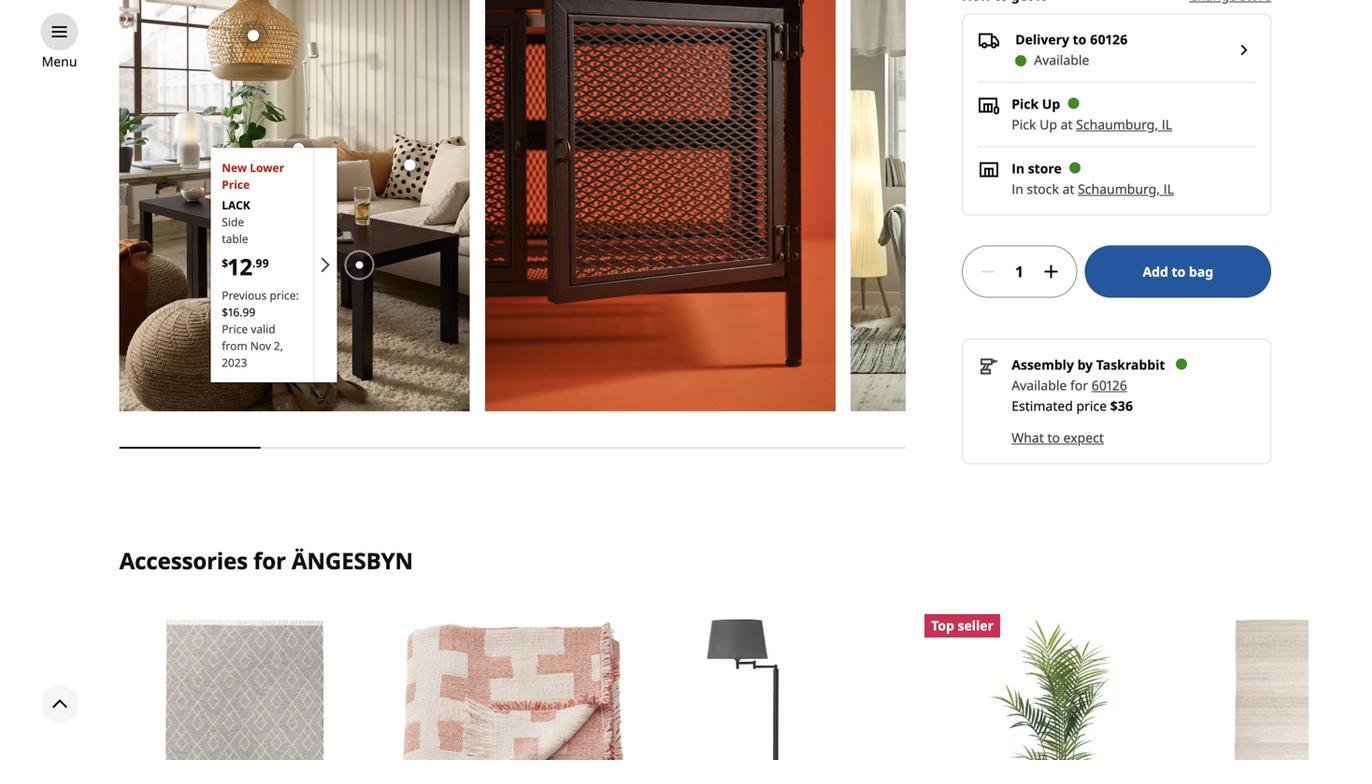 Task type: vqa. For each thing, say whether or not it's contained in the screenshot.
'Pick' associated with Pick Up at Schaumburg, IL
yes



Task type: describe. For each thing, give the bounding box(es) containing it.
delivery to 60126
[[1016, 30, 1128, 48]]

available for 60126 estimated price $36
[[1012, 376, 1133, 414]]

12
[[228, 251, 252, 282]]

a living room featuring a sofa with a white backsälen sofa cover, a pouf in front of it and a lit lamp beside it. image
[[851, 0, 1201, 411]]

a modern living room that features a side table, a pendant lamp, cushion covers, a pouf, and a 1-seat section. image
[[119, 0, 470, 411]]

in stock at schaumburg, il
[[1012, 180, 1174, 198]]

nov
[[250, 338, 271, 353]]

expect
[[1064, 428, 1104, 446]]

stock
[[1027, 180, 1059, 198]]

store
[[1028, 159, 1062, 177]]

60126 button
[[1092, 376, 1127, 394]]

available for available for 60126 estimated price $36
[[1012, 376, 1067, 394]]

schaumburg, for in stock at
[[1078, 180, 1160, 198]]

menu button
[[42, 51, 77, 72]]

menu
[[42, 52, 77, 70]]

valid
[[251, 321, 275, 336]]

to for add
[[1172, 263, 1186, 280]]

pick up
[[1012, 95, 1060, 112]]

taskrabbit
[[1096, 356, 1165, 373]]

$36
[[1111, 397, 1133, 414]]

60126 for available for 60126 estimated price $36
[[1092, 376, 1127, 394]]

brönden rug, low pile, handmade beige, 5 ' 7 "x7 ' 10 " image
[[1193, 614, 1346, 760]]

fejka artificial potted plant, indoor/outdoor kentia palm, 9 " image
[[925, 614, 1175, 760]]

pick for pick up
[[1012, 95, 1039, 112]]

price:
[[270, 287, 299, 303]]

in store
[[1012, 159, 1062, 177]]

$ inside new lower price lack side table $ 12 . 99
[[222, 255, 228, 270]]

to for what
[[1048, 428, 1060, 446]]

to for delivery
[[1073, 30, 1087, 48]]

schaumburg, il button for pick up at
[[1076, 115, 1172, 133]]

previous price: $ 16 . 99 price valid from nov 2, 2023
[[222, 287, 299, 370]]

pick up at schaumburg, il group
[[1012, 115, 1172, 133]]

for for available
[[1070, 376, 1088, 394]]

halkip floor lamp with swing arm, gray image
[[656, 614, 906, 760]]

accessories for ängesbyn
[[119, 545, 413, 576]]

lack
[[222, 197, 250, 213]]

in for in stock at schaumburg, il
[[1012, 180, 1024, 198]]

at for up
[[1061, 115, 1073, 133]]

assembly by taskrabbit
[[1012, 356, 1165, 373]]

up for pick up
[[1042, 95, 1060, 112]]

new
[[222, 160, 247, 175]]

seller
[[958, 617, 994, 635]]

table
[[222, 231, 248, 246]]



Task type: locate. For each thing, give the bounding box(es) containing it.
available for available
[[1034, 51, 1090, 69]]

1 price from the top
[[222, 177, 250, 192]]

16
[[228, 304, 240, 319]]

pick
[[1012, 95, 1039, 112], [1012, 115, 1036, 133]]

Quantity input value text field
[[1007, 245, 1033, 298]]

in left store in the top of the page
[[1012, 159, 1025, 177]]

1 vertical spatial schaumburg,
[[1078, 180, 1160, 198]]

99 right 12
[[256, 255, 269, 270]]

lönnestak rug, handmade/gray, 5 ' 3 "x7 ' 7 " image
[[119, 614, 369, 760]]

0 vertical spatial $
[[222, 255, 228, 270]]

at for stock
[[1063, 180, 1075, 198]]

1 vertical spatial price
[[222, 321, 248, 336]]

2,
[[274, 338, 283, 353]]

$ down table
[[222, 255, 228, 270]]

. inside previous price: $ 16 . 99 price valid from nov 2, 2023
[[240, 304, 243, 319]]

1 in from the top
[[1012, 159, 1025, 177]]

side
[[222, 214, 244, 229]]

what
[[1012, 428, 1044, 446]]

1 vertical spatial pick
[[1012, 115, 1036, 133]]

price inside new lower price lack side table $ 12 . 99
[[222, 177, 250, 192]]

0 vertical spatial to
[[1073, 30, 1087, 48]]

top seller link
[[925, 614, 1175, 760]]

. inside new lower price lack side table $ 12 . 99
[[252, 255, 256, 270]]

price
[[222, 177, 250, 192], [222, 321, 248, 336]]

price down new
[[222, 177, 250, 192]]

schaumburg, for pick up at
[[1076, 115, 1159, 133]]

to left bag on the top right of page
[[1172, 263, 1186, 280]]

add to bag
[[1143, 263, 1214, 280]]

60126 up $36
[[1092, 376, 1127, 394]]

0 horizontal spatial to
[[1048, 428, 1060, 446]]

il for in stock at schaumburg, il
[[1164, 180, 1174, 198]]

top seller
[[931, 617, 994, 635]]

schaumburg, up in stock at schaumburg, il
[[1076, 115, 1159, 133]]

0 vertical spatial schaumburg,
[[1076, 115, 1159, 133]]

2023
[[222, 355, 247, 370]]

previous
[[222, 287, 267, 303]]

1 vertical spatial 60126
[[1092, 376, 1127, 394]]

for inside available for 60126 estimated price $36
[[1070, 376, 1088, 394]]

0 vertical spatial available
[[1034, 51, 1090, 69]]

1 $ from the top
[[222, 255, 228, 270]]

1 horizontal spatial for
[[1070, 376, 1088, 394]]

60126
[[1090, 30, 1128, 48], [1092, 376, 1127, 394]]

1 vertical spatial available
[[1012, 376, 1067, 394]]

0 vertical spatial .
[[252, 255, 256, 270]]

right image
[[1233, 39, 1256, 61]]

2 in from the top
[[1012, 180, 1024, 198]]

new lower price lack side table $ 12 . 99
[[222, 160, 284, 282]]

1 vertical spatial il
[[1164, 180, 1174, 198]]

1 vertical spatial .
[[240, 304, 243, 319]]

price
[[1077, 397, 1107, 414]]

in stock at schaumburg, il group
[[1012, 180, 1174, 198]]

at
[[1061, 115, 1073, 133], [1063, 180, 1075, 198]]

up
[[1042, 95, 1060, 112], [1040, 115, 1057, 133]]

2 pick from the top
[[1012, 115, 1036, 133]]

schaumburg, il button down pick up at schaumburg, il
[[1078, 180, 1174, 198]]

by
[[1078, 356, 1093, 373]]

in left stock at the top
[[1012, 180, 1024, 198]]

1 horizontal spatial to
[[1073, 30, 1087, 48]]

to inside button
[[1172, 263, 1186, 280]]

2 price from the top
[[222, 321, 248, 336]]

available up estimated
[[1012, 376, 1067, 394]]

up down pick up
[[1040, 115, 1057, 133]]

0 vertical spatial schaumburg, il button
[[1076, 115, 1172, 133]]

$ inside previous price: $ 16 . 99 price valid from nov 2, 2023
[[222, 304, 228, 319]]

from
[[222, 338, 247, 353]]

il for pick up at schaumburg, il
[[1162, 115, 1172, 133]]

1 vertical spatial $
[[222, 304, 228, 319]]

il
[[1162, 115, 1172, 133], [1164, 180, 1174, 198]]

in for in store
[[1012, 159, 1025, 177]]

1 vertical spatial in
[[1012, 180, 1024, 198]]

.
[[252, 255, 256, 270], [240, 304, 243, 319]]

0 vertical spatial for
[[1070, 376, 1088, 394]]

at right stock at the top
[[1063, 180, 1075, 198]]

to right delivery
[[1073, 30, 1087, 48]]

2 $ from the top
[[222, 304, 228, 319]]

available inside available for 60126 estimated price $36
[[1012, 376, 1067, 394]]

$
[[222, 255, 228, 270], [222, 304, 228, 319]]

workspace featuring an orange background and a black fjällbo storage table made of solid pine and steel. image
[[485, 0, 836, 411]]

bag
[[1189, 263, 1214, 280]]

$ down previous
[[222, 304, 228, 319]]

1 vertical spatial schaumburg, il button
[[1078, 180, 1174, 198]]

accessories
[[119, 545, 248, 576]]

0 vertical spatial il
[[1162, 115, 1172, 133]]

what to expect button
[[1012, 428, 1104, 448]]

available down delivery to 60126
[[1034, 51, 1090, 69]]

schaumburg, il button for in stock at
[[1078, 180, 1174, 198]]

pick down pick up
[[1012, 115, 1036, 133]]

schaumburg, il button up in stock at schaumburg, il
[[1076, 115, 1172, 133]]

0 vertical spatial at
[[1061, 115, 1073, 133]]

0 vertical spatial in
[[1012, 159, 1025, 177]]

1 vertical spatial to
[[1172, 263, 1186, 280]]

to
[[1073, 30, 1087, 48], [1172, 263, 1186, 280], [1048, 428, 1060, 446]]

0 vertical spatial 60126
[[1090, 30, 1128, 48]]

1 pick from the top
[[1012, 95, 1039, 112]]

available
[[1034, 51, 1090, 69], [1012, 376, 1067, 394]]

. up previous
[[252, 255, 256, 270]]

to right what
[[1048, 428, 1060, 446]]

price up from at the left of the page
[[222, 321, 248, 336]]

what to expect
[[1012, 428, 1104, 446]]

schaumburg, down pick up at schaumburg, il
[[1078, 180, 1160, 198]]

for for accessories
[[254, 545, 286, 576]]

top
[[931, 617, 954, 635]]

1 vertical spatial up
[[1040, 115, 1057, 133]]

pick up at schaumburg, il
[[1012, 115, 1172, 133]]

delivery
[[1016, 30, 1070, 48]]

for down the by
[[1070, 376, 1088, 394]]

60126 inside available for 60126 estimated price $36
[[1092, 376, 1127, 394]]

slånspinnmal throw, off-white/red-brown, 51x67 " image
[[388, 614, 638, 760]]

2 horizontal spatial to
[[1172, 263, 1186, 280]]

. down previous
[[240, 304, 243, 319]]

1 vertical spatial 99
[[243, 304, 255, 319]]

60126 right delivery
[[1090, 30, 1128, 48]]

to inside 'button'
[[1048, 428, 1060, 446]]

99
[[256, 255, 269, 270], [243, 304, 255, 319]]

1 vertical spatial for
[[254, 545, 286, 576]]

99 right 16
[[243, 304, 255, 319]]

0 vertical spatial 99
[[256, 255, 269, 270]]

add
[[1143, 263, 1169, 280]]

up up 'pick up at schaumburg, il' group
[[1042, 95, 1060, 112]]

estimated
[[1012, 397, 1073, 414]]

assembly
[[1012, 356, 1074, 373]]

0 vertical spatial pick
[[1012, 95, 1039, 112]]

1 horizontal spatial .
[[252, 255, 256, 270]]

at up store in the top of the page
[[1061, 115, 1073, 133]]

2 vertical spatial to
[[1048, 428, 1060, 446]]

0 vertical spatial price
[[222, 177, 250, 192]]

0 horizontal spatial for
[[254, 545, 286, 576]]

schaumburg, il button
[[1076, 115, 1172, 133], [1078, 180, 1174, 198]]

pick for pick up at schaumburg, il
[[1012, 115, 1036, 133]]

99 inside previous price: $ 16 . 99 price valid from nov 2, 2023
[[243, 304, 255, 319]]

for
[[1070, 376, 1088, 394], [254, 545, 286, 576]]

price inside previous price: $ 16 . 99 price valid from nov 2, 2023
[[222, 321, 248, 336]]

add to bag button
[[1085, 245, 1272, 298]]

60126 for delivery to 60126
[[1090, 30, 1128, 48]]

1 vertical spatial at
[[1063, 180, 1075, 198]]

schaumburg,
[[1076, 115, 1159, 133], [1078, 180, 1160, 198]]

0 horizontal spatial .
[[240, 304, 243, 319]]

99 inside new lower price lack side table $ 12 . 99
[[256, 255, 269, 270]]

in
[[1012, 159, 1025, 177], [1012, 180, 1024, 198]]

lower
[[250, 160, 284, 175]]

pick up "in store"
[[1012, 95, 1039, 112]]

scrollbar
[[119, 434, 906, 462]]

up for pick up at schaumburg, il
[[1040, 115, 1057, 133]]

0 vertical spatial up
[[1042, 95, 1060, 112]]

for left ängesbyn
[[254, 545, 286, 576]]

ängesbyn
[[292, 545, 413, 576]]



